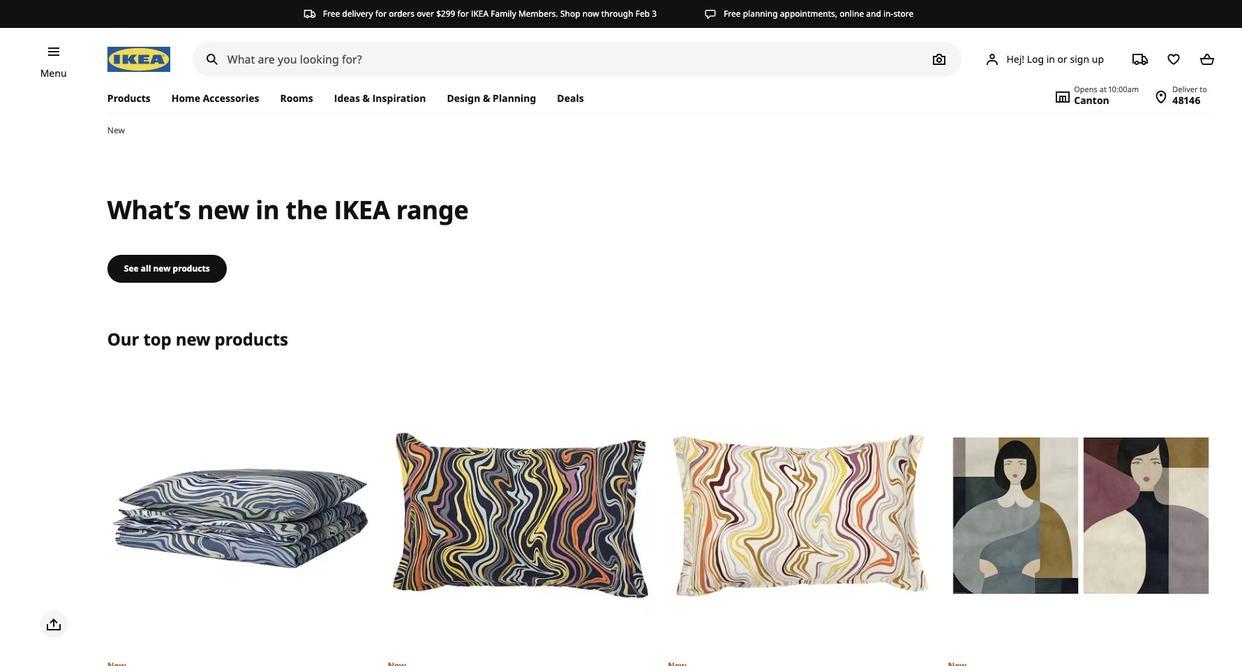 Task type: locate. For each thing, give the bounding box(es) containing it.
design & planning link
[[437, 84, 547, 113]]

planning
[[493, 91, 536, 105]]

klippnejlika cushion cover, dark blue/multicolor, 16x23 " image
[[388, 382, 654, 649]]

0 vertical spatial ikea
[[471, 8, 489, 20]]

in left the 'the'
[[256, 193, 280, 227]]

1 horizontal spatial in
[[1047, 52, 1056, 65]]

free delivery for orders over $299 for ikea family members. shop now through feb 3
[[323, 8, 657, 20]]

1 vertical spatial new
[[153, 262, 171, 274]]

all
[[141, 262, 151, 274]]

& right ideas
[[363, 91, 370, 105]]

0 horizontal spatial products
[[173, 262, 210, 274]]

sign
[[1071, 52, 1090, 65]]

what's
[[107, 193, 191, 227]]

ikea left family
[[471, 8, 489, 20]]

& right design at the left top of page
[[483, 91, 490, 105]]

ikea
[[471, 8, 489, 20], [334, 193, 390, 227]]

in
[[1047, 52, 1056, 65], [256, 193, 280, 227]]

0 horizontal spatial free
[[323, 8, 340, 20]]

opens
[[1075, 84, 1098, 94]]

deals link
[[547, 84, 595, 113]]

through
[[602, 8, 634, 20]]

what's new in the ikea range
[[107, 193, 469, 227]]

design
[[447, 91, 481, 105]]

and
[[867, 8, 882, 20]]

now
[[583, 8, 599, 20]]

1 vertical spatial ikea
[[334, 193, 390, 227]]

deliver to 48146
[[1173, 84, 1208, 107]]

inspiration
[[373, 91, 426, 105]]

0 horizontal spatial &
[[363, 91, 370, 105]]

klippnejlika cushion cover, off-white/multicolor, 16x23 " image
[[668, 382, 934, 649]]

menu button
[[40, 66, 67, 81]]

for right "$299"
[[458, 8, 469, 20]]

0 horizontal spatial ikea
[[334, 193, 390, 227]]

2 & from the left
[[483, 91, 490, 105]]

0 horizontal spatial for
[[375, 8, 387, 20]]

ikea right the 'the'
[[334, 193, 390, 227]]

0 horizontal spatial in
[[256, 193, 280, 227]]

bild poster, prism figurative, 16x20 " image
[[948, 382, 1215, 649]]

1 vertical spatial products
[[215, 327, 288, 350]]

new
[[197, 193, 249, 227], [153, 262, 171, 274], [176, 327, 210, 350]]

the
[[286, 193, 328, 227]]

family
[[491, 8, 516, 20]]

feb
[[636, 8, 650, 20]]

opens at 10:00am canton
[[1075, 84, 1140, 107]]

free
[[323, 8, 340, 20], [724, 8, 741, 20]]

up
[[1092, 52, 1105, 65]]

products
[[173, 262, 210, 274], [215, 327, 288, 350]]

members.
[[519, 8, 558, 20]]

$299
[[436, 8, 455, 20]]

for
[[375, 8, 387, 20], [458, 8, 469, 20]]

1 horizontal spatial products
[[215, 327, 288, 350]]

1 & from the left
[[363, 91, 370, 105]]

in for or
[[1047, 52, 1056, 65]]

1 for from the left
[[375, 8, 387, 20]]

ikea logotype, go to start page image
[[107, 47, 170, 72]]

&
[[363, 91, 370, 105], [483, 91, 490, 105]]

for left orders
[[375, 8, 387, 20]]

ideas & inspiration link
[[324, 84, 437, 113]]

our top new products
[[107, 327, 288, 350]]

1 free from the left
[[323, 8, 340, 20]]

free left delivery
[[323, 8, 340, 20]]

2 free from the left
[[724, 8, 741, 20]]

1 horizontal spatial free
[[724, 8, 741, 20]]

online
[[840, 8, 865, 20]]

klippnejlika duvet cover and pillowcase(s), blue/multicolor, twin image
[[107, 382, 374, 649]]

home
[[172, 91, 200, 105]]

in left or
[[1047, 52, 1056, 65]]

products inside button
[[173, 262, 210, 274]]

0 vertical spatial products
[[173, 262, 210, 274]]

in-
[[884, 8, 894, 20]]

1 horizontal spatial for
[[458, 8, 469, 20]]

48146
[[1173, 94, 1201, 107]]

free left planning
[[724, 8, 741, 20]]

3
[[652, 8, 657, 20]]

2 vertical spatial new
[[176, 327, 210, 350]]

new inside see all new products button
[[153, 262, 171, 274]]

1 horizontal spatial ikea
[[471, 8, 489, 20]]

hej! log in or sign up link
[[968, 45, 1121, 73]]

canton
[[1075, 94, 1110, 107]]

deliver
[[1173, 84, 1198, 94]]

1 vertical spatial in
[[256, 193, 280, 227]]

& for design
[[483, 91, 490, 105]]

rooms
[[280, 91, 313, 105]]

products for our top new products
[[215, 327, 288, 350]]

0 vertical spatial in
[[1047, 52, 1056, 65]]

free delivery for orders over $299 for ikea family members. shop now through feb 3 link
[[304, 8, 657, 20]]

home accessories link
[[161, 84, 270, 113]]

2 for from the left
[[458, 8, 469, 20]]

None search field
[[193, 42, 962, 77]]

1 horizontal spatial &
[[483, 91, 490, 105]]

delivery
[[342, 8, 373, 20]]

products
[[107, 91, 151, 105]]



Task type: vqa. For each thing, say whether or not it's contained in the screenshot.
FINSMAK 'Seller'
no



Task type: describe. For each thing, give the bounding box(es) containing it.
deals
[[557, 91, 584, 105]]

hej!
[[1007, 52, 1025, 65]]

products link
[[107, 84, 161, 113]]

see all new products button
[[107, 255, 227, 283]]

our
[[107, 327, 139, 350]]

see all new products
[[124, 262, 210, 274]]

ideas
[[334, 91, 360, 105]]

10:00am
[[1109, 84, 1140, 94]]

design & planning
[[447, 91, 536, 105]]

accessories
[[203, 91, 259, 105]]

new for see all new products
[[153, 262, 171, 274]]

planning
[[743, 8, 778, 20]]

at
[[1100, 84, 1107, 94]]

free for free delivery for orders over $299 for ikea family members. shop now through feb 3
[[323, 8, 340, 20]]

new
[[107, 124, 125, 136]]

or
[[1058, 52, 1068, 65]]

in for the
[[256, 193, 280, 227]]

free planning appointments, online and in-store
[[724, 8, 914, 20]]

free for free planning appointments, online and in-store
[[724, 8, 741, 20]]

& for ideas
[[363, 91, 370, 105]]

home accessories
[[172, 91, 259, 105]]

appointments,
[[780, 8, 838, 20]]

free planning appointments, online and in-store link
[[705, 8, 914, 20]]

Search by product text field
[[193, 42, 962, 77]]

to
[[1200, 84, 1208, 94]]

log
[[1027, 52, 1045, 65]]

new for our top new products
[[176, 327, 210, 350]]

menu
[[40, 66, 67, 80]]

see
[[124, 262, 139, 274]]

top
[[143, 327, 171, 350]]

products for see all new products
[[173, 262, 210, 274]]

over
[[417, 8, 434, 20]]

range
[[396, 193, 469, 227]]

hej! log in or sign up
[[1007, 52, 1105, 65]]

shop
[[561, 8, 581, 20]]

orders
[[389, 8, 415, 20]]

ideas & inspiration
[[334, 91, 426, 105]]

store
[[894, 8, 914, 20]]

0 vertical spatial new
[[197, 193, 249, 227]]

rooms link
[[270, 84, 324, 113]]



